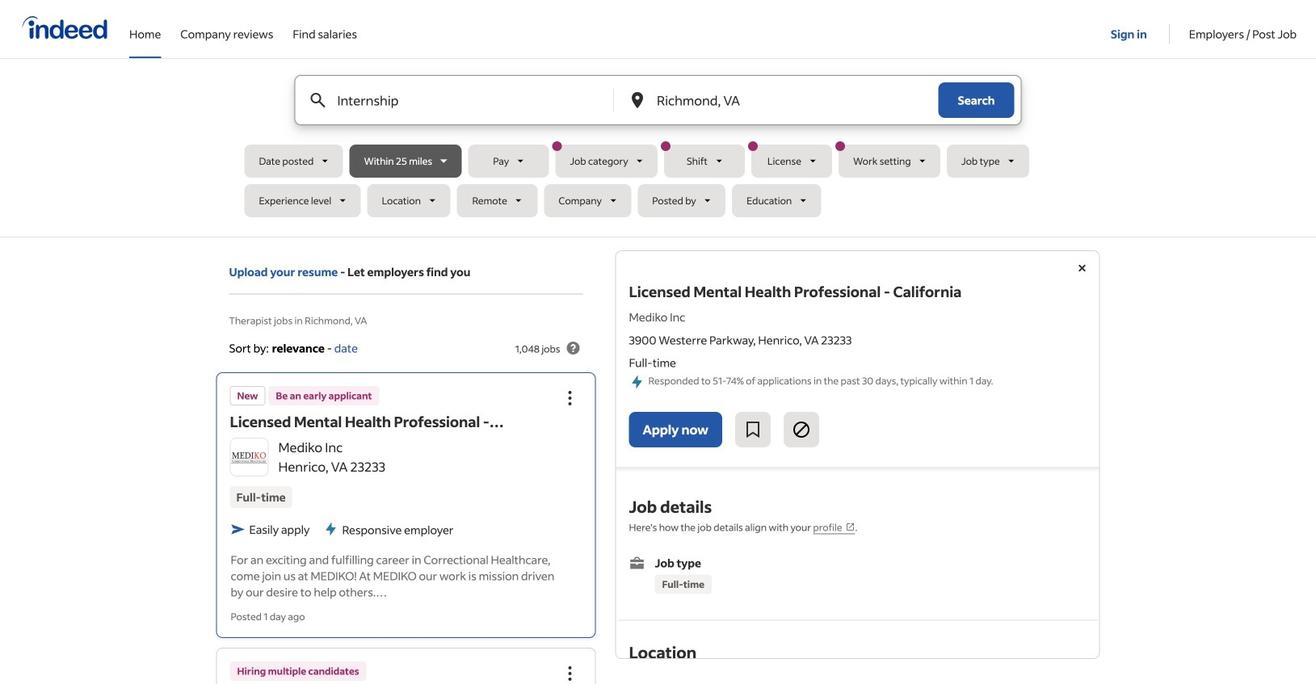 Task type: locate. For each thing, give the bounding box(es) containing it.
None search field
[[245, 75, 1072, 224]]

close job details image
[[1073, 259, 1093, 278]]

save this job image
[[744, 421, 763, 440]]

Edit location text field
[[654, 76, 907, 125]]

job preferences (opens in a new window) image
[[846, 523, 856, 532]]

job actions for licensed mental health professional - california is collapsed image
[[561, 389, 580, 408]]



Task type: describe. For each thing, give the bounding box(es) containing it.
not interested image
[[792, 421, 812, 440]]

help icon image
[[564, 339, 583, 358]]

job actions for outpatient therapy lmhp/lmhp-r/rp/s ($30-40 per hr) is collapsed image
[[561, 665, 580, 684]]

search: Job title, keywords, or company text field
[[334, 76, 587, 125]]

company logo image
[[231, 450, 268, 464]]



Task type: vqa. For each thing, say whether or not it's contained in the screenshot.
Fine
no



